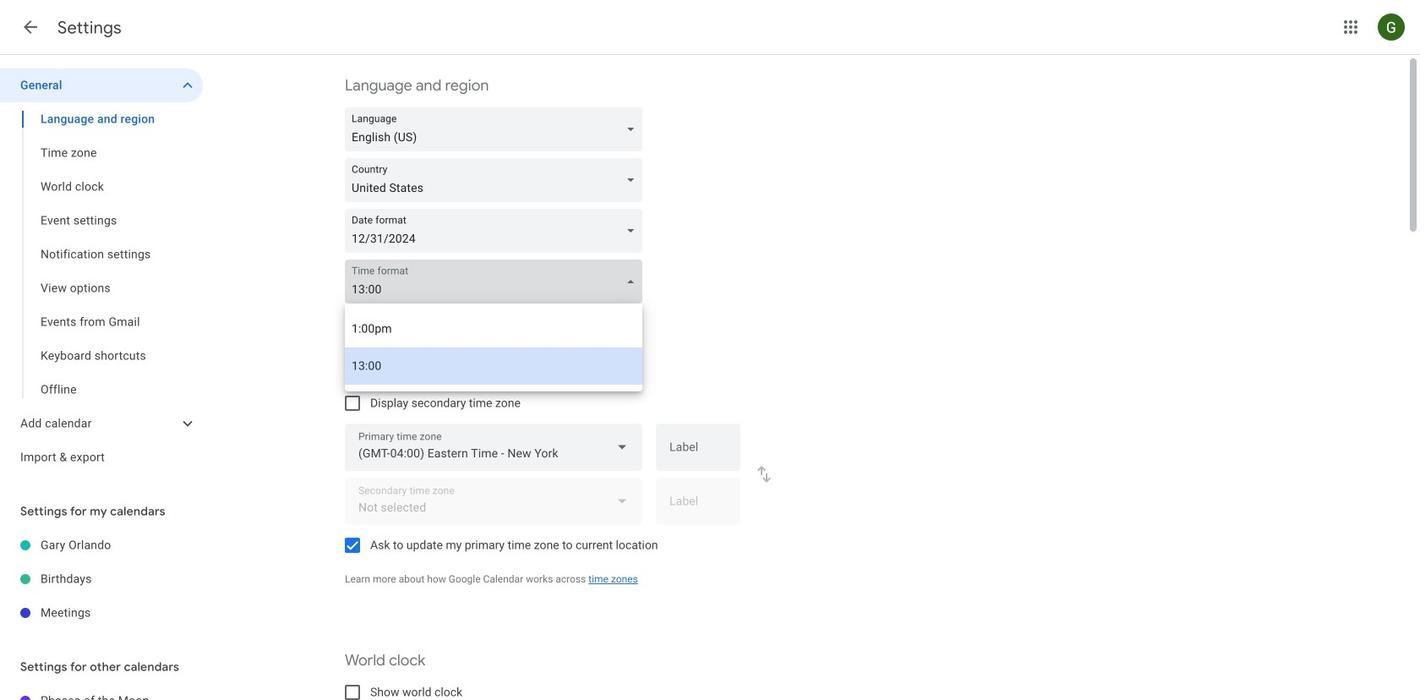 Task type: describe. For each thing, give the bounding box(es) containing it.
swap time zones image
[[754, 464, 775, 485]]

phases of the moon tree item
[[0, 684, 203, 700]]

birthdays tree item
[[0, 562, 203, 596]]

1:00pm option
[[345, 310, 643, 348]]

meetings tree item
[[0, 596, 203, 630]]

Label for primary time zone. text field
[[670, 442, 727, 465]]

general tree item
[[0, 68, 203, 102]]

gary orlando tree item
[[0, 529, 203, 562]]



Task type: locate. For each thing, give the bounding box(es) containing it.
go back image
[[20, 17, 41, 37]]

tree
[[0, 68, 203, 474], [0, 529, 203, 630]]

None field
[[345, 107, 649, 151], [345, 158, 649, 202], [345, 209, 649, 253], [345, 260, 649, 304], [345, 424, 643, 471], [345, 107, 649, 151], [345, 158, 649, 202], [345, 209, 649, 253], [345, 260, 649, 304], [345, 424, 643, 471]]

1 tree from the top
[[0, 68, 203, 474]]

time format list box
[[345, 304, 643, 392]]

0 vertical spatial tree
[[0, 68, 203, 474]]

Label for secondary time zone. text field
[[670, 496, 727, 519]]

1 vertical spatial tree
[[0, 529, 203, 630]]

13:00 option
[[345, 348, 643, 385]]

group
[[0, 102, 203, 407]]

2 tree from the top
[[0, 529, 203, 630]]

heading
[[58, 17, 122, 38]]



Task type: vqa. For each thing, say whether or not it's contained in the screenshot.
13:00 option
yes



